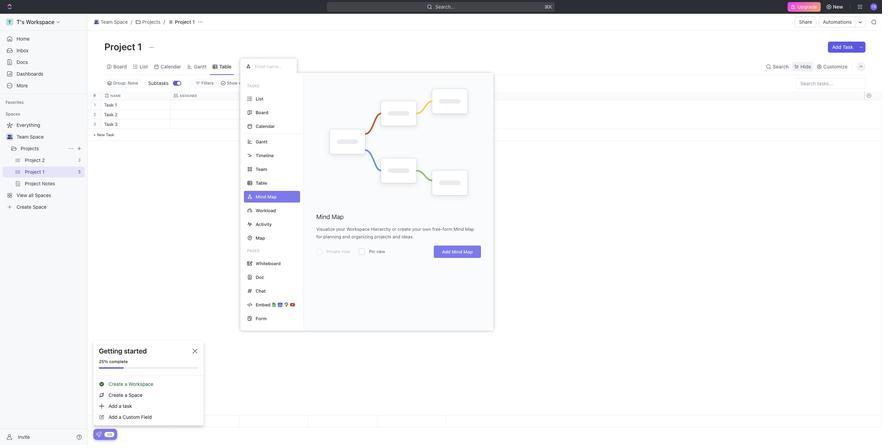 Task type: locate. For each thing, give the bounding box(es) containing it.
1 horizontal spatial list
[[256, 96, 263, 101]]

tree inside sidebar navigation
[[3, 120, 85, 213]]

1 horizontal spatial 2
[[115, 112, 118, 118]]

mind down form
[[452, 250, 462, 255]]

create
[[398, 227, 411, 232]]

1 to do from the top
[[244, 113, 256, 117]]

new button
[[824, 1, 847, 12]]

team right user group icon
[[17, 134, 29, 140]]

calendar up the timeline
[[256, 124, 275, 129]]

0 horizontal spatial projects
[[21, 146, 39, 152]]

1 vertical spatial list
[[256, 96, 263, 101]]

2 set priority element from the top
[[376, 110, 387, 121]]

task down task 3
[[106, 133, 114, 137]]

1 vertical spatial team
[[17, 134, 29, 140]]

add a task
[[109, 404, 132, 410]]

pages
[[247, 249, 260, 253]]

a down add a task
[[119, 415, 121, 421]]

0 vertical spatial gantt
[[194, 64, 207, 69]]

2 to do from the top
[[244, 122, 256, 127]]

1 vertical spatial new
[[97, 133, 105, 137]]

1 to from the top
[[244, 113, 249, 117]]

0 horizontal spatial 3
[[94, 122, 96, 126]]

3 down ‎task 2
[[115, 122, 118, 127]]

row
[[102, 92, 446, 100]]

pin view
[[369, 250, 385, 255]]

1 vertical spatial create
[[109, 393, 123, 399]]

1 vertical spatial gantt
[[256, 139, 268, 145]]

1 horizontal spatial team
[[101, 19, 113, 25]]

add
[[832, 44, 842, 50], [442, 250, 451, 255], [109, 404, 117, 410], [109, 415, 117, 421]]

1 inside "press space to select this row." row
[[115, 102, 117, 108]]

0 vertical spatial to do
[[244, 113, 256, 117]]

1 vertical spatial team space
[[17, 134, 44, 140]]

calendar up subtasks button
[[161, 64, 181, 69]]

a for custom
[[119, 415, 121, 421]]

set priority image
[[376, 110, 387, 121], [376, 120, 387, 130]]

view
[[341, 250, 350, 255], [376, 250, 385, 255]]

table down the timeline
[[256, 180, 267, 186]]

1 do from the top
[[250, 113, 256, 117]]

1 set priority image from the top
[[376, 110, 387, 121]]

0 horizontal spatial your
[[336, 227, 345, 232]]

1 vertical spatial projects link
[[21, 143, 65, 154]]

task inside button
[[843, 44, 853, 50]]

project
[[175, 19, 191, 25], [104, 41, 135, 52]]

your up planning
[[336, 227, 345, 232]]

task for add task
[[843, 44, 853, 50]]

0 vertical spatial new
[[833, 4, 843, 10]]

1 ‎task from the top
[[104, 102, 114, 108]]

1 vertical spatial team space link
[[17, 132, 83, 143]]

custom
[[123, 415, 140, 421]]

0 horizontal spatial /
[[131, 19, 132, 25]]

1 create from the top
[[109, 382, 123, 388]]

board
[[113, 64, 127, 69], [256, 110, 268, 115]]

hide
[[801, 64, 811, 69]]

1 horizontal spatial calendar
[[256, 124, 275, 129]]

25%
[[99, 360, 108, 365]]

1 horizontal spatial view
[[376, 250, 385, 255]]

1 horizontal spatial workspace
[[347, 227, 370, 232]]

add for add a custom field
[[109, 415, 117, 421]]

0 vertical spatial projects link
[[134, 18, 162, 26]]

board link
[[112, 62, 127, 72]]

a left task
[[119, 404, 121, 410]]

‎task 1
[[104, 102, 117, 108]]

0 horizontal spatial workspace
[[129, 382, 153, 388]]

to for task 3
[[244, 122, 249, 127]]

2 horizontal spatial team
[[256, 167, 267, 172]]

form
[[256, 316, 267, 322]]

gantt up the timeline
[[256, 139, 268, 145]]

2 ‎task from the top
[[104, 112, 114, 118]]

view right private
[[341, 250, 350, 255]]

1 to do cell from the top
[[240, 110, 308, 119]]

own
[[423, 227, 431, 232]]

2 inside '1 2 3'
[[94, 112, 96, 117]]

row group containing ‎task 1
[[102, 100, 446, 141]]

a for space
[[125, 393, 127, 399]]

1 2 3
[[94, 103, 96, 126]]

1 view from the left
[[341, 250, 350, 255]]

press space to select this row. row
[[88, 100, 102, 110], [102, 100, 446, 111], [88, 110, 102, 120], [102, 110, 446, 121], [88, 120, 102, 129], [102, 120, 446, 130], [102, 416, 446, 428]]

0 horizontal spatial space
[[30, 134, 44, 140]]

0 horizontal spatial board
[[113, 64, 127, 69]]

‎task
[[104, 102, 114, 108], [104, 112, 114, 118]]

to do for ‎task 2
[[244, 113, 256, 117]]

add for add task
[[832, 44, 842, 50]]

team space right user group image
[[101, 19, 128, 25]]

show closed
[[227, 81, 252, 86]]

mind map
[[316, 214, 344, 221]]

to do cell for task 3
[[240, 120, 308, 129]]

new down task 3
[[97, 133, 105, 137]]

create for create a space
[[109, 393, 123, 399]]

0 horizontal spatial gantt
[[194, 64, 207, 69]]

3 left task 3
[[94, 122, 96, 126]]

workspace inside visualize your workspace hierarchy or create your own free-form mind map for planning and organizing projects and ideas.
[[347, 227, 370, 232]]

a
[[125, 382, 127, 388], [125, 393, 127, 399], [119, 404, 121, 410], [119, 415, 121, 421]]

task for new task
[[106, 133, 114, 137]]

0 horizontal spatial team
[[17, 134, 29, 140]]

mind
[[316, 214, 330, 221], [454, 227, 464, 232], [452, 250, 462, 255]]

0 vertical spatial do
[[250, 113, 256, 117]]

list down tasks
[[256, 96, 263, 101]]

2 left ‎task 2
[[94, 112, 96, 117]]

1 your from the left
[[336, 227, 345, 232]]

home link
[[3, 33, 85, 44]]

set priority image for 2
[[376, 110, 387, 121]]

2 create from the top
[[109, 393, 123, 399]]

0 horizontal spatial 2
[[94, 112, 96, 117]]

close image
[[193, 349, 197, 354]]

1 horizontal spatial space
[[114, 19, 128, 25]]

space
[[114, 19, 128, 25], [30, 134, 44, 140], [129, 393, 142, 399]]

create a workspace
[[109, 382, 153, 388]]

or
[[392, 227, 397, 232]]

2
[[115, 112, 118, 118], [94, 112, 96, 117]]

create for create a workspace
[[109, 382, 123, 388]]

set priority element
[[376, 101, 387, 111], [376, 110, 387, 121], [376, 120, 387, 130]]

your left own
[[412, 227, 421, 232]]

project 1
[[175, 19, 195, 25], [104, 41, 144, 52]]

team
[[101, 19, 113, 25], [17, 134, 29, 140], [256, 167, 267, 172]]

projects link
[[134, 18, 162, 26], [21, 143, 65, 154]]

1 inside "project 1" link
[[192, 19, 195, 25]]

0 vertical spatial workspace
[[347, 227, 370, 232]]

‎task up ‎task 2
[[104, 102, 114, 108]]

to do for task 3
[[244, 122, 256, 127]]

space right user group image
[[114, 19, 128, 25]]

to do cell
[[240, 110, 308, 119], [240, 120, 308, 129]]

2 for 1
[[94, 112, 96, 117]]

2 horizontal spatial space
[[129, 393, 142, 399]]

0 vertical spatial list
[[140, 64, 148, 69]]

2 up task 3
[[115, 112, 118, 118]]

team space link
[[92, 18, 130, 26], [17, 132, 83, 143]]

to
[[244, 113, 249, 117], [244, 122, 249, 127]]

2 do from the top
[[250, 122, 256, 127]]

0 horizontal spatial table
[[219, 64, 232, 69]]

private
[[327, 250, 340, 255]]

invite
[[18, 435, 30, 441]]

0 vertical spatial calendar
[[161, 64, 181, 69]]

hierarchy
[[371, 227, 391, 232]]

1 vertical spatial projects
[[21, 146, 39, 152]]

search
[[773, 64, 789, 69]]

0 vertical spatial ‎task
[[104, 102, 114, 108]]

map inside visualize your workspace hierarchy or create your own free-form mind map for planning and organizing projects and ideas.
[[465, 227, 474, 232]]

add up customize
[[832, 44, 842, 50]]

row group containing 1 2 3
[[88, 100, 102, 141]]

1 vertical spatial to do cell
[[240, 120, 308, 129]]

and
[[342, 234, 350, 240], [393, 234, 400, 240]]

list
[[140, 64, 148, 69], [256, 96, 263, 101]]

set priority image
[[376, 101, 387, 111]]

for
[[316, 234, 322, 240]]

0 vertical spatial to
[[244, 113, 249, 117]]

a for workspace
[[125, 382, 127, 388]]

0 vertical spatial project
[[175, 19, 191, 25]]

form
[[443, 227, 452, 232]]

set priority element for 3
[[376, 120, 387, 130]]

1 vertical spatial to do
[[244, 122, 256, 127]]

1 horizontal spatial table
[[256, 180, 267, 186]]

1 horizontal spatial 3
[[115, 122, 118, 127]]

team space
[[101, 19, 128, 25], [17, 134, 44, 140]]

2 for ‎task
[[115, 112, 118, 118]]

and right planning
[[342, 234, 350, 240]]

do for 3
[[250, 122, 256, 127]]

new for new
[[833, 4, 843, 10]]

space down create a workspace
[[129, 393, 142, 399]]

0 horizontal spatial list
[[140, 64, 148, 69]]

visualize
[[316, 227, 335, 232]]

1 vertical spatial ‎task
[[104, 112, 114, 118]]

add inside button
[[832, 44, 842, 50]]

table
[[219, 64, 232, 69], [256, 180, 267, 186]]

do down tasks
[[250, 113, 256, 117]]

task
[[843, 44, 853, 50], [104, 122, 114, 127], [106, 133, 114, 137]]

do for 2
[[250, 113, 256, 117]]

0 vertical spatial create
[[109, 382, 123, 388]]

1 horizontal spatial gantt
[[256, 139, 268, 145]]

1 set priority element from the top
[[376, 101, 387, 111]]

0 horizontal spatial team space
[[17, 134, 44, 140]]

0 vertical spatial space
[[114, 19, 128, 25]]

press space to select this row. row containing 2
[[88, 110, 102, 120]]

board down tasks
[[256, 110, 268, 115]]

0 horizontal spatial new
[[97, 133, 105, 137]]

1 vertical spatial to
[[244, 122, 249, 127]]

1 vertical spatial workspace
[[129, 382, 153, 388]]

team right user group image
[[101, 19, 113, 25]]

new for new task
[[97, 133, 105, 137]]

1 and from the left
[[342, 234, 350, 240]]

sidebar navigation
[[0, 14, 88, 446]]

add left task
[[109, 404, 117, 410]]

do up the timeline
[[250, 122, 256, 127]]

0 vertical spatial task
[[843, 44, 853, 50]]

1 horizontal spatial and
[[393, 234, 400, 240]]

1 horizontal spatial projects
[[142, 19, 160, 25]]

1 horizontal spatial new
[[833, 4, 843, 10]]

1 vertical spatial table
[[256, 180, 267, 186]]

grid
[[88, 92, 882, 428]]

view right pin on the bottom left of page
[[376, 250, 385, 255]]

task up customize
[[843, 44, 853, 50]]

space right user group icon
[[30, 134, 44, 140]]

2 view from the left
[[376, 250, 385, 255]]

2 set priority image from the top
[[376, 120, 387, 130]]

planning
[[323, 234, 341, 240]]

2 to do cell from the top
[[240, 120, 308, 129]]

row group
[[88, 100, 102, 141], [102, 100, 446, 141], [865, 100, 882, 141], [865, 416, 882, 428]]

closed
[[239, 81, 252, 86]]

to do cell for ‎task 2
[[240, 110, 308, 119]]

‎task down ‎task 1
[[104, 112, 114, 118]]

list up subtasks button
[[140, 64, 148, 69]]

press space to select this row. row containing ‎task 2
[[102, 110, 446, 121]]

add a custom field
[[109, 415, 152, 421]]

cell
[[171, 100, 240, 110], [240, 100, 308, 110], [308, 100, 377, 110], [171, 110, 240, 119], [308, 110, 377, 119], [171, 120, 240, 129], [308, 120, 377, 129]]

0 horizontal spatial and
[[342, 234, 350, 240]]

1
[[192, 19, 195, 25], [137, 41, 142, 52], [115, 102, 117, 108], [94, 103, 96, 107]]

3
[[115, 122, 118, 127], [94, 122, 96, 126]]

gantt left 'table' link
[[194, 64, 207, 69]]

tree containing team space
[[3, 120, 85, 213]]

1 horizontal spatial your
[[412, 227, 421, 232]]

Enter name... field
[[254, 63, 291, 70]]

team space inside sidebar navigation
[[17, 134, 44, 140]]

view for pin view
[[376, 250, 385, 255]]

projects
[[374, 234, 391, 240]]

create
[[109, 382, 123, 388], [109, 393, 123, 399]]

task down ‎task 2
[[104, 122, 114, 127]]

create up create a space
[[109, 382, 123, 388]]

1 vertical spatial mind
[[454, 227, 464, 232]]

new inside new button
[[833, 4, 843, 10]]

workspace up organizing
[[347, 227, 370, 232]]

/
[[131, 19, 132, 25], [164, 19, 165, 25]]

tree
[[3, 120, 85, 213]]

a up create a space
[[125, 382, 127, 388]]

workspace
[[347, 227, 370, 232], [129, 382, 153, 388]]

2 to from the top
[[244, 122, 249, 127]]

1 horizontal spatial team space
[[101, 19, 128, 25]]

1 vertical spatial space
[[30, 134, 44, 140]]

workspace up create a space
[[129, 382, 153, 388]]

add down add a task
[[109, 415, 117, 421]]

a up task
[[125, 393, 127, 399]]

mind right form
[[454, 227, 464, 232]]

1 horizontal spatial /
[[164, 19, 165, 25]]

team space right user group icon
[[17, 134, 44, 140]]

doc
[[256, 275, 264, 280]]

new up automations
[[833, 4, 843, 10]]

mind up 'visualize'
[[316, 214, 330, 221]]

do
[[250, 113, 256, 117], [250, 122, 256, 127]]

to do
[[244, 113, 256, 117], [244, 122, 256, 127]]

add down form
[[442, 250, 451, 255]]

create up add a task
[[109, 393, 123, 399]]

25% complete
[[99, 360, 128, 365]]

1 vertical spatial do
[[250, 122, 256, 127]]

view for private view
[[341, 250, 350, 255]]

team down the timeline
[[256, 167, 267, 172]]

0 vertical spatial to do cell
[[240, 110, 308, 119]]

board left list link at the top of page
[[113, 64, 127, 69]]

2 vertical spatial task
[[106, 133, 114, 137]]

new inside grid
[[97, 133, 105, 137]]

1 horizontal spatial board
[[256, 110, 268, 115]]

table up show
[[219, 64, 232, 69]]

0 horizontal spatial project
[[104, 41, 135, 52]]

table link
[[218, 62, 232, 72]]

1 horizontal spatial team space link
[[92, 18, 130, 26]]

add task button
[[828, 42, 857, 53]]

your
[[336, 227, 345, 232], [412, 227, 421, 232]]

and down or
[[393, 234, 400, 240]]

map
[[332, 214, 344, 221], [465, 227, 474, 232], [256, 236, 265, 241], [464, 250, 473, 255]]

a for task
[[119, 404, 121, 410]]

task 3
[[104, 122, 118, 127]]

0 horizontal spatial project 1
[[104, 41, 144, 52]]

1 horizontal spatial project 1
[[175, 19, 195, 25]]

0 horizontal spatial view
[[341, 250, 350, 255]]

0 vertical spatial team space
[[101, 19, 128, 25]]

3 set priority element from the top
[[376, 120, 387, 130]]



Task type: vqa. For each thing, say whether or not it's contained in the screenshot.
Attachments dropdown button
no



Task type: describe. For each thing, give the bounding box(es) containing it.
press space to select this row. row containing ‎task 1
[[102, 100, 446, 111]]

project 1 link
[[166, 18, 196, 26]]

search...
[[435, 4, 455, 10]]

embed
[[256, 302, 271, 308]]

view button
[[240, 59, 263, 75]]

2 your from the left
[[412, 227, 421, 232]]

2 vertical spatial mind
[[452, 250, 462, 255]]

1 vertical spatial task
[[104, 122, 114, 127]]

calendar link
[[159, 62, 181, 72]]

‎task for ‎task 1
[[104, 102, 114, 108]]

add mind map
[[442, 250, 473, 255]]

set priority element for 2
[[376, 110, 387, 121]]

team inside sidebar navigation
[[17, 134, 29, 140]]

workspace for your
[[347, 227, 370, 232]]

0 vertical spatial team space link
[[92, 18, 130, 26]]

0 horizontal spatial calendar
[[161, 64, 181, 69]]

‎task for ‎task 2
[[104, 112, 114, 118]]

2 vertical spatial team
[[256, 167, 267, 172]]

0 vertical spatial team
[[101, 19, 113, 25]]

2 vertical spatial space
[[129, 393, 142, 399]]

add task
[[832, 44, 853, 50]]

field
[[141, 415, 152, 421]]

customize button
[[815, 62, 850, 72]]

share button
[[795, 17, 817, 28]]

new task
[[97, 133, 114, 137]]

customize
[[824, 64, 848, 69]]

automations button
[[820, 17, 855, 27]]

tasks
[[247, 84, 259, 88]]

Search tasks... text field
[[796, 78, 865, 89]]

gantt link
[[193, 62, 207, 72]]

home
[[17, 36, 30, 42]]

2 and from the left
[[393, 234, 400, 240]]

getting started
[[99, 348, 147, 356]]

complete
[[109, 360, 128, 365]]

create a space
[[109, 393, 142, 399]]

1 horizontal spatial project
[[175, 19, 191, 25]]

show
[[227, 81, 238, 86]]

user group image
[[94, 20, 99, 24]]

⌘k
[[545, 4, 552, 10]]

user group image
[[7, 135, 12, 139]]

whiteboard
[[256, 261, 281, 267]]

activity
[[256, 222, 272, 227]]

press space to select this row. row containing 1
[[88, 100, 102, 110]]

favorites
[[6, 100, 24, 105]]

docs
[[17, 59, 28, 65]]

0 horizontal spatial team space link
[[17, 132, 83, 143]]

chat
[[256, 289, 266, 294]]

onboarding checklist button image
[[96, 432, 102, 438]]

0 vertical spatial table
[[219, 64, 232, 69]]

upgrade
[[798, 4, 817, 10]]

to for ‎task 2
[[244, 113, 249, 117]]

list link
[[138, 62, 148, 72]]

inbox
[[17, 48, 29, 53]]

docs link
[[3, 57, 85, 68]]

1 vertical spatial project 1
[[104, 41, 144, 52]]

dashboards
[[17, 71, 43, 77]]

automations
[[823, 19, 852, 25]]

1 inside '1 2 3'
[[94, 103, 96, 107]]

hide button
[[792, 62, 813, 72]]

projects inside sidebar navigation
[[21, 146, 39, 152]]

task
[[123, 404, 132, 410]]

organizing
[[351, 234, 373, 240]]

inbox link
[[3, 45, 85, 56]]

0 vertical spatial mind
[[316, 214, 330, 221]]

timeline
[[256, 153, 274, 158]]

dashboards link
[[3, 69, 85, 80]]

mind inside visualize your workspace hierarchy or create your own free-form mind map for planning and organizing projects and ideas.
[[454, 227, 464, 232]]

1/4
[[107, 433, 112, 437]]

ideas.
[[402, 234, 414, 240]]

show closed button
[[218, 79, 255, 88]]

getting
[[99, 348, 122, 356]]

set priority element for 1
[[376, 101, 387, 111]]

0 horizontal spatial projects link
[[21, 143, 65, 154]]

press space to select this row. row containing task 3
[[102, 120, 446, 130]]

upgrade link
[[788, 2, 821, 12]]

view button
[[240, 62, 263, 72]]

free-
[[432, 227, 443, 232]]

started
[[124, 348, 147, 356]]

1 horizontal spatial projects link
[[134, 18, 162, 26]]

view
[[249, 64, 260, 69]]

search button
[[764, 62, 791, 72]]

space inside sidebar navigation
[[30, 134, 44, 140]]

subtasks
[[148, 80, 169, 86]]

private view
[[327, 250, 350, 255]]

subtasks button
[[145, 78, 173, 89]]

row inside grid
[[102, 92, 446, 100]]

favorites button
[[3, 99, 26, 107]]

add for add a task
[[109, 404, 117, 410]]

visualize your workspace hierarchy or create your own free-form mind map for planning and organizing projects and ideas.
[[316, 227, 474, 240]]

3 inside "press space to select this row." row
[[115, 122, 118, 127]]

0 vertical spatial board
[[113, 64, 127, 69]]

workload
[[256, 208, 276, 213]]

press space to select this row. row containing 3
[[88, 120, 102, 129]]

pin
[[369, 250, 375, 255]]

0 vertical spatial project 1
[[175, 19, 195, 25]]

spaces
[[6, 112, 20, 117]]

set priority image for 3
[[376, 120, 387, 130]]

1 / from the left
[[131, 19, 132, 25]]

1 vertical spatial board
[[256, 110, 268, 115]]

0 vertical spatial projects
[[142, 19, 160, 25]]

onboarding checklist button element
[[96, 432, 102, 438]]

grid containing ‎task 1
[[88, 92, 882, 428]]

1 vertical spatial project
[[104, 41, 135, 52]]

add for add mind map
[[442, 250, 451, 255]]

2 / from the left
[[164, 19, 165, 25]]

share
[[799, 19, 812, 25]]

workspace for a
[[129, 382, 153, 388]]

1 vertical spatial calendar
[[256, 124, 275, 129]]

‎task 2
[[104, 112, 118, 118]]

#
[[93, 93, 96, 98]]



